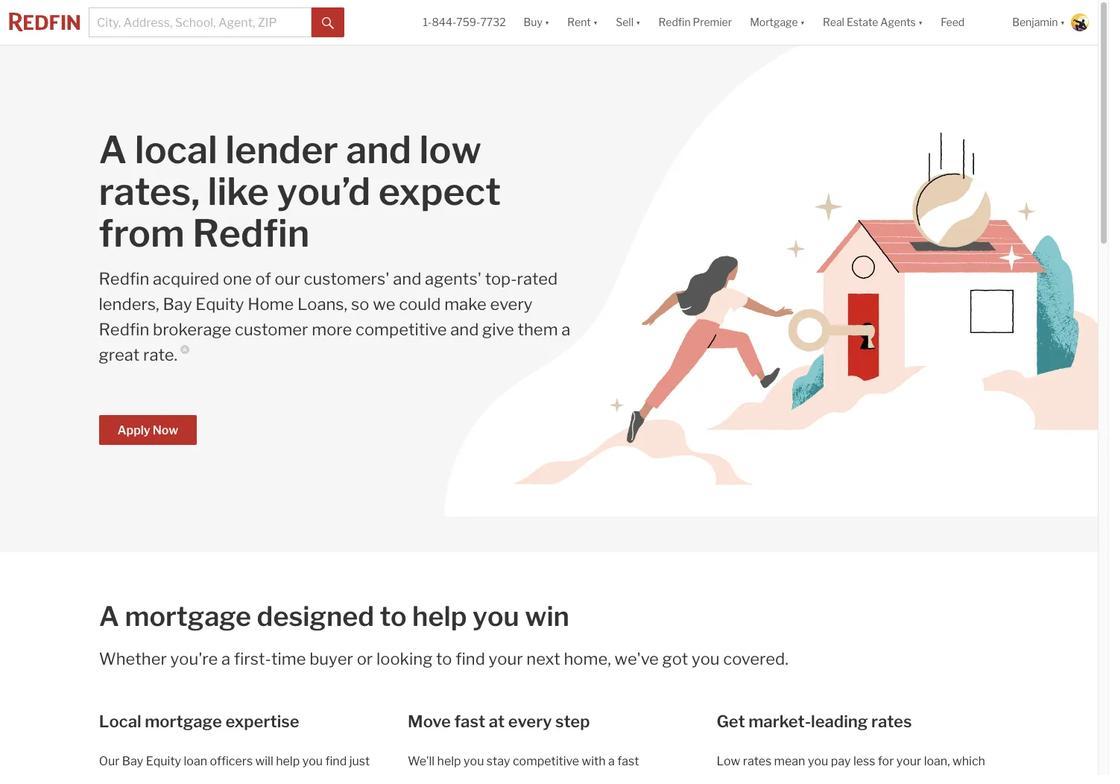 Task type: vqa. For each thing, say whether or not it's contained in the screenshot.
+9 at the bottom right
no



Task type: describe. For each thing, give the bounding box(es) containing it.
like
[[208, 169, 269, 214]]

▾ for buy ▾
[[545, 16, 550, 29]]

redfin inside button
[[659, 16, 691, 29]]

▾ for benjamin ▾
[[1060, 16, 1065, 29]]

redfin premier button
[[650, 0, 741, 45]]

0 vertical spatial find
[[456, 649, 485, 669]]

benjamin
[[1012, 16, 1058, 29]]

mortgage ▾
[[750, 16, 805, 29]]

premier
[[693, 16, 732, 29]]

buy ▾ button
[[524, 0, 550, 45]]

the inside low rates mean you pay less for your loan, which can help you afford the home that's perfect fo
[[825, 775, 844, 775]]

that
[[512, 775, 535, 775]]

5 ▾ from the left
[[918, 16, 923, 29]]

rent ▾ button
[[567, 0, 598, 45]]

our
[[99, 754, 120, 768]]

you'd
[[277, 169, 371, 214]]

works
[[537, 775, 571, 775]]

we've
[[615, 649, 659, 669]]

1-844-759-7732 link
[[423, 16, 506, 29]]

that's
[[881, 775, 912, 775]]

bay inside redfin acquired one of our customers' and agents' top-rated lenders, bay equity home loans, so we could make every redfin brokerage customer more competitive and give them a great rate.
[[163, 294, 192, 314]]

759-
[[456, 16, 480, 29]]

win
[[525, 600, 569, 633]]

a for a mortgage designed to help you win
[[99, 600, 119, 633]]

mortgage for designed
[[125, 600, 251, 633]]

rates,
[[99, 169, 200, 214]]

bay inside "our bay equity loan officers will help you find just the right loan to fit your needs."
[[122, 754, 143, 768]]

give
[[482, 320, 514, 339]]

844-
[[432, 16, 456, 29]]

sell ▾
[[616, 16, 641, 29]]

looking
[[376, 649, 433, 669]]

brokerage
[[153, 320, 231, 339]]

mortgage
[[750, 16, 798, 29]]

local
[[135, 127, 217, 172]]

mortgage ▾ button
[[750, 0, 805, 45]]

equity inside "our bay equity loan officers will help you find just the right loan to fit your needs."
[[146, 754, 181, 768]]

real estate agents ▾
[[823, 16, 923, 29]]

more
[[312, 320, 352, 339]]

next
[[526, 649, 560, 669]]

feed
[[941, 16, 965, 29]]

help inside low rates mean you pay less for your loan, which can help you afford the home that's perfect fo
[[739, 775, 763, 775]]

market-
[[749, 712, 811, 731]]

▾ for sell ▾
[[636, 16, 641, 29]]

a inside 'we'll help you stay competitive with a fast mortgage process that works for your schedule'
[[608, 754, 615, 768]]

home,
[[564, 649, 611, 669]]

low rates mean you pay less for your loan, which can help you afford the home that's perfect fo
[[717, 754, 985, 775]]

help inside "our bay equity loan officers will help you find just the right loan to fit your needs."
[[276, 754, 300, 768]]

rated
[[517, 269, 558, 288]]

so
[[351, 294, 369, 314]]

whether
[[99, 649, 167, 669]]

1 vertical spatial and
[[393, 269, 421, 288]]

1 vertical spatial every
[[508, 712, 552, 731]]

afford
[[789, 775, 823, 775]]

submit search image
[[322, 17, 334, 29]]

help up the whether you're a first-time buyer or looking to find your next home, we've got you covered. at the bottom of the page
[[412, 600, 467, 633]]

real estate agents ▾ button
[[814, 0, 932, 45]]

make
[[444, 294, 487, 314]]

you up afford
[[808, 754, 828, 768]]

mean
[[774, 754, 805, 768]]

needs.
[[231, 775, 268, 775]]

them
[[518, 320, 558, 339]]

▾ for mortgage ▾
[[800, 16, 805, 29]]

expertise
[[225, 712, 299, 731]]

your inside 'we'll help you stay competitive with a fast mortgage process that works for your schedule'
[[592, 775, 617, 775]]

a local lender and low rates, like you'd expect from redfin
[[99, 127, 501, 256]]

you inside 'we'll help you stay competitive with a fast mortgage process that works for your schedule'
[[464, 754, 484, 768]]

first-
[[234, 649, 271, 669]]

buyer
[[309, 649, 353, 669]]

1-844-759-7732
[[423, 16, 506, 29]]

competitive inside redfin acquired one of our customers' and agents' top-rated lenders, bay equity home loans, so we could make every redfin brokerage customer more competitive and give them a great rate.
[[356, 320, 447, 339]]

agents
[[881, 16, 916, 29]]

step
[[555, 712, 590, 731]]

a for a local lender and low rates, like you'd expect from redfin
[[99, 127, 127, 172]]

move fast at every step
[[408, 712, 590, 731]]

0 vertical spatial loan
[[184, 754, 207, 768]]

redfin premier
[[659, 16, 732, 29]]

1-
[[423, 16, 432, 29]]

home
[[248, 294, 294, 314]]

our bay equity loan officers will help you find just the right loan to fit your needs.
[[99, 754, 370, 775]]

process
[[465, 775, 510, 775]]

right
[[120, 775, 146, 775]]

get market-leading rates
[[717, 712, 912, 731]]

disclaimer image
[[180, 345, 189, 354]]

which
[[953, 754, 985, 768]]

or
[[357, 649, 373, 669]]

officers
[[210, 754, 253, 768]]

sell ▾ button
[[616, 0, 641, 45]]

now
[[153, 423, 178, 438]]

your inside low rates mean you pay less for your loan, which can help you afford the home that's perfect fo
[[897, 754, 921, 768]]

1 horizontal spatial rates
[[871, 712, 912, 731]]

fast inside 'we'll help you stay competitive with a fast mortgage process that works for your schedule'
[[617, 754, 639, 768]]

you left the win
[[473, 600, 519, 633]]

1 horizontal spatial to
[[380, 600, 407, 633]]

you right the got
[[692, 649, 720, 669]]

could
[[399, 294, 441, 314]]

0 horizontal spatial fast
[[454, 712, 485, 731]]

from
[[99, 211, 185, 256]]

1 vertical spatial loan
[[149, 775, 172, 775]]

mortgage ▾ button
[[741, 0, 814, 45]]

low
[[419, 127, 482, 172]]



Task type: locate. For each thing, give the bounding box(es) containing it.
covered.
[[723, 649, 788, 669]]

loan,
[[924, 754, 950, 768]]

0 vertical spatial a
[[562, 320, 571, 339]]

2 vertical spatial a
[[608, 754, 615, 768]]

we'll
[[408, 754, 435, 768]]

and up could
[[393, 269, 421, 288]]

a up whether
[[99, 600, 119, 633]]

for down with
[[574, 775, 590, 775]]

competitive inside 'we'll help you stay competitive with a fast mortgage process that works for your schedule'
[[513, 754, 579, 768]]

0 horizontal spatial find
[[325, 754, 347, 768]]

0 horizontal spatial loan
[[149, 775, 172, 775]]

help
[[412, 600, 467, 633], [276, 754, 300, 768], [437, 754, 461, 768], [739, 775, 763, 775]]

and left the low
[[346, 127, 412, 172]]

just
[[349, 754, 370, 768]]

0 horizontal spatial equity
[[146, 754, 181, 768]]

to inside "our bay equity loan officers will help you find just the right loan to fit your needs."
[[175, 775, 186, 775]]

loan right right
[[149, 775, 172, 775]]

we'll help you stay competitive with a fast mortgage process that works for your schedule
[[408, 754, 681, 775]]

rent ▾ button
[[559, 0, 607, 45]]

help right 'can'
[[739, 775, 763, 775]]

0 horizontal spatial the
[[99, 775, 117, 775]]

a inside the a local lender and low rates, like you'd expect from redfin
[[99, 127, 127, 172]]

apply
[[117, 423, 150, 438]]

help right we'll at bottom left
[[437, 754, 461, 768]]

2 a from the top
[[99, 600, 119, 633]]

move
[[408, 712, 451, 731]]

0 horizontal spatial to
[[175, 775, 186, 775]]

apply now
[[117, 423, 178, 438]]

equity
[[196, 294, 244, 314], [146, 754, 181, 768]]

your down officers
[[204, 775, 229, 775]]

mortgage up you're in the left of the page
[[125, 600, 251, 633]]

▾
[[545, 16, 550, 29], [593, 16, 598, 29], [636, 16, 641, 29], [800, 16, 805, 29], [918, 16, 923, 29], [1060, 16, 1065, 29]]

perfect
[[914, 775, 955, 775]]

every right at
[[508, 712, 552, 731]]

we
[[373, 294, 395, 314]]

1 vertical spatial competitive
[[513, 754, 579, 768]]

1 the from the left
[[99, 775, 117, 775]]

local
[[99, 712, 141, 731]]

2 vertical spatial to
[[175, 775, 186, 775]]

0 vertical spatial and
[[346, 127, 412, 172]]

and inside the a local lender and low rates, like you'd expect from redfin
[[346, 127, 412, 172]]

0 vertical spatial fast
[[454, 712, 485, 731]]

for up that's
[[878, 754, 894, 768]]

the down our
[[99, 775, 117, 775]]

you're
[[170, 649, 218, 669]]

to up "looking"
[[380, 600, 407, 633]]

2 vertical spatial and
[[450, 320, 479, 339]]

equity inside redfin acquired one of our customers' and agents' top-rated lenders, bay equity home loans, so we could make every redfin brokerage customer more competitive and give them a great rate.
[[196, 294, 244, 314]]

loan up 'fit'
[[184, 754, 207, 768]]

a right "them"
[[562, 320, 571, 339]]

0 vertical spatial every
[[490, 294, 533, 314]]

your inside "our bay equity loan officers will help you find just the right loan to fit your needs."
[[204, 775, 229, 775]]

rates up less at the bottom right of the page
[[871, 712, 912, 731]]

at
[[489, 712, 505, 731]]

1 horizontal spatial equity
[[196, 294, 244, 314]]

0 vertical spatial rates
[[871, 712, 912, 731]]

fast left at
[[454, 712, 485, 731]]

with
[[582, 754, 606, 768]]

can
[[717, 775, 737, 775]]

for inside low rates mean you pay less for your loan, which can help you afford the home that's perfect fo
[[878, 754, 894, 768]]

every down "top-"
[[490, 294, 533, 314]]

loan
[[184, 754, 207, 768], [149, 775, 172, 775]]

equity down one
[[196, 294, 244, 314]]

low
[[717, 754, 740, 768]]

1 ▾ from the left
[[545, 16, 550, 29]]

0 horizontal spatial competitive
[[356, 320, 447, 339]]

a left the local
[[99, 127, 127, 172]]

0 horizontal spatial a
[[221, 649, 230, 669]]

acquired
[[153, 269, 219, 288]]

sell ▾ button
[[607, 0, 650, 45]]

4 ▾ from the left
[[800, 16, 805, 29]]

redfin up great
[[99, 320, 149, 339]]

0 vertical spatial to
[[380, 600, 407, 633]]

7732
[[480, 16, 506, 29]]

and down make
[[450, 320, 479, 339]]

1 horizontal spatial loan
[[184, 754, 207, 768]]

1 vertical spatial rates
[[743, 754, 772, 768]]

mortgage
[[125, 600, 251, 633], [145, 712, 222, 731], [408, 775, 463, 775]]

1 vertical spatial a
[[221, 649, 230, 669]]

City, Address, School, Agent, ZIP search field
[[89, 7, 311, 37]]

2 horizontal spatial to
[[436, 649, 452, 669]]

1 vertical spatial fast
[[617, 754, 639, 768]]

1 horizontal spatial find
[[456, 649, 485, 669]]

sell
[[616, 16, 634, 29]]

rate.
[[143, 345, 177, 365]]

1 vertical spatial to
[[436, 649, 452, 669]]

1 vertical spatial mortgage
[[145, 712, 222, 731]]

a right with
[[608, 754, 615, 768]]

bay up right
[[122, 754, 143, 768]]

help right will in the bottom of the page
[[276, 754, 300, 768]]

redfin inside the a local lender and low rates, like you'd expect from redfin
[[192, 211, 310, 256]]

one
[[223, 269, 252, 288]]

help inside 'we'll help you stay competitive with a fast mortgage process that works for your schedule'
[[437, 754, 461, 768]]

1 vertical spatial for
[[574, 775, 590, 775]]

1 horizontal spatial competitive
[[513, 754, 579, 768]]

3 ▾ from the left
[[636, 16, 641, 29]]

fast right with
[[617, 754, 639, 768]]

1 vertical spatial a
[[99, 600, 119, 633]]

0 vertical spatial a
[[99, 127, 127, 172]]

0 horizontal spatial for
[[574, 775, 590, 775]]

buy ▾
[[524, 16, 550, 29]]

you inside "our bay equity loan officers will help you find just the right loan to fit your needs."
[[302, 754, 323, 768]]

2 ▾ from the left
[[593, 16, 598, 29]]

buy
[[524, 16, 543, 29]]

redfin up lenders,
[[99, 269, 149, 288]]

top-
[[485, 269, 517, 288]]

0 horizontal spatial rates
[[743, 754, 772, 768]]

time
[[271, 649, 306, 669]]

your down with
[[592, 775, 617, 775]]

your
[[489, 649, 523, 669], [897, 754, 921, 768], [204, 775, 229, 775], [592, 775, 617, 775]]

fit
[[189, 775, 201, 775]]

mortgage inside 'we'll help you stay competitive with a fast mortgage process that works for your schedule'
[[408, 775, 463, 775]]

1 horizontal spatial a
[[562, 320, 571, 339]]

2 the from the left
[[825, 775, 844, 775]]

competitive up works
[[513, 754, 579, 768]]

0 vertical spatial equity
[[196, 294, 244, 314]]

get
[[717, 712, 745, 731]]

rates right low
[[743, 754, 772, 768]]

1 horizontal spatial the
[[825, 775, 844, 775]]

2 vertical spatial mortgage
[[408, 775, 463, 775]]

the inside "our bay equity loan officers will help you find just the right loan to fit your needs."
[[99, 775, 117, 775]]

apply now button
[[99, 415, 197, 445]]

your up that's
[[897, 754, 921, 768]]

1 vertical spatial bay
[[122, 754, 143, 768]]

you left just
[[302, 754, 323, 768]]

1 vertical spatial equity
[[146, 754, 181, 768]]

got
[[662, 649, 688, 669]]

mortgage for expertise
[[145, 712, 222, 731]]

1 horizontal spatial for
[[878, 754, 894, 768]]

redfin acquired one of our customers' and agents' top-rated lenders, bay equity home loans, so we could make every redfin brokerage customer more competitive and give them a great rate.
[[99, 269, 571, 365]]

2 horizontal spatial a
[[608, 754, 615, 768]]

fast
[[454, 712, 485, 731], [617, 754, 639, 768]]

you
[[473, 600, 519, 633], [692, 649, 720, 669], [302, 754, 323, 768], [464, 754, 484, 768], [808, 754, 828, 768], [766, 775, 786, 775]]

less
[[853, 754, 875, 768]]

bay down acquired
[[163, 294, 192, 314]]

equity up right
[[146, 754, 181, 768]]

0 vertical spatial competitive
[[356, 320, 447, 339]]

▾ right buy
[[545, 16, 550, 29]]

lender
[[225, 127, 338, 172]]

▾ for rent ▾
[[593, 16, 598, 29]]

you up the process
[[464, 754, 484, 768]]

and
[[346, 127, 412, 172], [393, 269, 421, 288], [450, 320, 479, 339]]

competitive
[[356, 320, 447, 339], [513, 754, 579, 768]]

0 horizontal spatial bay
[[122, 754, 143, 768]]

▾ right sell
[[636, 16, 641, 29]]

1 vertical spatial find
[[325, 754, 347, 768]]

will
[[255, 754, 273, 768]]

find
[[456, 649, 485, 669], [325, 754, 347, 768]]

a
[[99, 127, 127, 172], [99, 600, 119, 633]]

our
[[275, 269, 300, 288]]

1 a from the top
[[99, 127, 127, 172]]

find left just
[[325, 754, 347, 768]]

leading
[[811, 712, 868, 731]]

lenders,
[[99, 294, 159, 314]]

rent ▾
[[567, 16, 598, 29]]

the down pay
[[825, 775, 844, 775]]

find right "looking"
[[456, 649, 485, 669]]

home
[[846, 775, 878, 775]]

1 horizontal spatial bay
[[163, 294, 192, 314]]

0 vertical spatial mortgage
[[125, 600, 251, 633]]

redfin up of
[[192, 211, 310, 256]]

mortgage up 'fit'
[[145, 712, 222, 731]]

you down the mean
[[766, 775, 786, 775]]

estate
[[847, 16, 878, 29]]

loans,
[[297, 294, 348, 314]]

0 vertical spatial for
[[878, 754, 894, 768]]

a mortgage designed to help you win
[[99, 600, 569, 633]]

to left 'fit'
[[175, 775, 186, 775]]

bay
[[163, 294, 192, 314], [122, 754, 143, 768]]

customers'
[[304, 269, 390, 288]]

0 vertical spatial bay
[[163, 294, 192, 314]]

real estate agents ▾ link
[[823, 0, 923, 45]]

for inside 'we'll help you stay competitive with a fast mortgage process that works for your schedule'
[[574, 775, 590, 775]]

a left first-
[[221, 649, 230, 669]]

of
[[255, 269, 271, 288]]

rates
[[871, 712, 912, 731], [743, 754, 772, 768]]

your left next
[[489, 649, 523, 669]]

local mortgage expertise
[[99, 712, 299, 731]]

mortgage dream image
[[0, 45, 1098, 517]]

every
[[490, 294, 533, 314], [508, 712, 552, 731]]

pay
[[831, 754, 851, 768]]

1 horizontal spatial fast
[[617, 754, 639, 768]]

▾ right agents at the right
[[918, 16, 923, 29]]

mortgage down we'll at bottom left
[[408, 775, 463, 775]]

▾ left user photo
[[1060, 16, 1065, 29]]

6 ▾ from the left
[[1060, 16, 1065, 29]]

▾ right rent
[[593, 16, 598, 29]]

buy ▾ button
[[515, 0, 559, 45]]

customer
[[235, 320, 308, 339]]

▾ right mortgage on the top right of page
[[800, 16, 805, 29]]

rates inside low rates mean you pay less for your loan, which can help you afford the home that's perfect fo
[[743, 754, 772, 768]]

user photo image
[[1071, 13, 1089, 31]]

redfin left the "premier"
[[659, 16, 691, 29]]

expect
[[378, 169, 501, 214]]

a inside redfin acquired one of our customers' and agents' top-rated lenders, bay equity home loans, so we could make every redfin brokerage customer more competitive and give them a great rate.
[[562, 320, 571, 339]]

whether you're a first-time buyer or looking to find your next home, we've got you covered.
[[99, 649, 788, 669]]

competitive down we
[[356, 320, 447, 339]]

find inside "our bay equity loan officers will help you find just the right loan to fit your needs."
[[325, 754, 347, 768]]

every inside redfin acquired one of our customers' and agents' top-rated lenders, bay equity home loans, so we could make every redfin brokerage customer more competitive and give them a great rate.
[[490, 294, 533, 314]]

to right "looking"
[[436, 649, 452, 669]]



